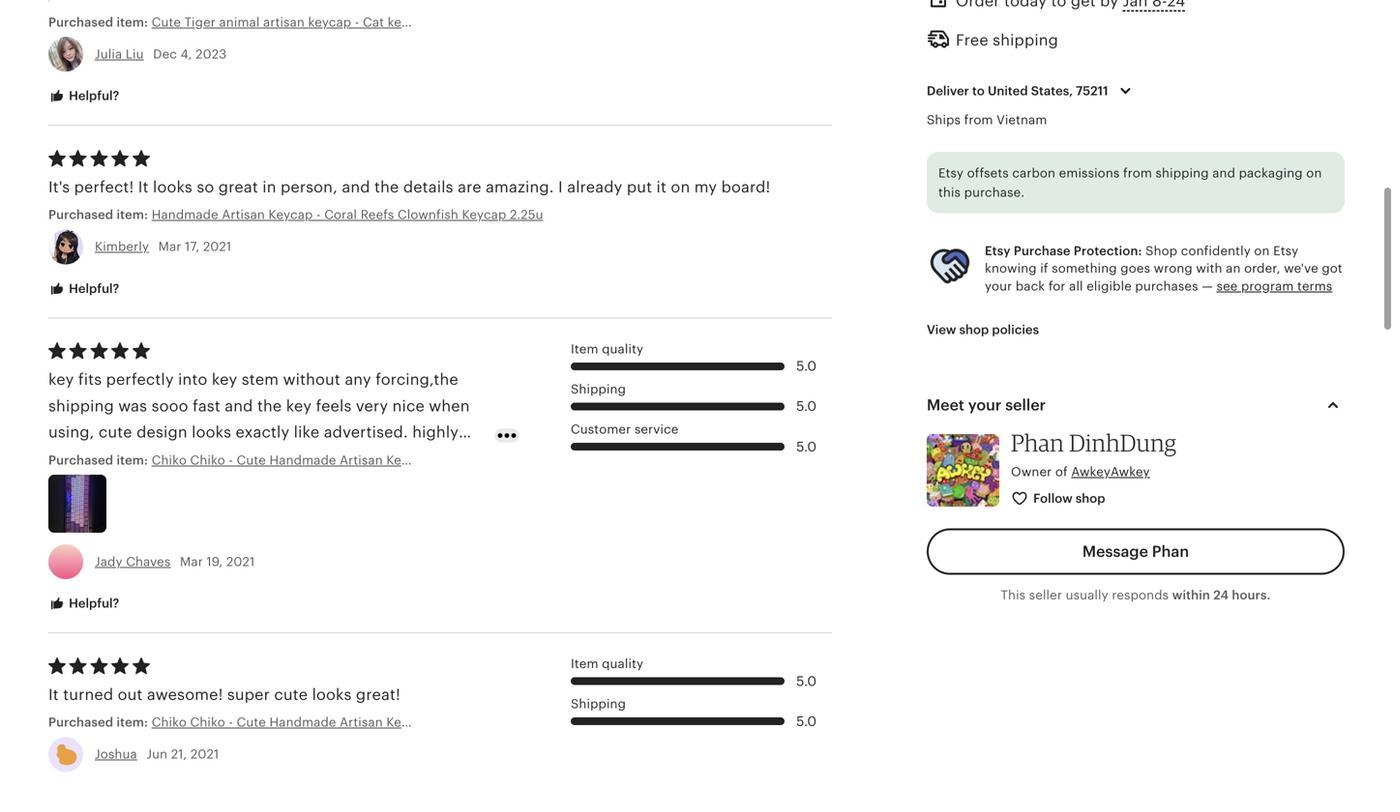 Task type: describe. For each thing, give the bounding box(es) containing it.
julia liu dec 4, 2023
[[95, 47, 227, 61]]

nice
[[393, 398, 425, 415]]

it's perfect! it looks so great in person, and the details are amazing. i already put it on my board!
[[48, 178, 771, 196]]

program
[[1242, 279, 1295, 294]]

we've
[[1285, 261, 1319, 276]]

jady
[[95, 555, 123, 570]]

view shop policies
[[927, 323, 1040, 337]]

2 horizontal spatial key
[[286, 398, 312, 415]]

gift
[[566, 15, 587, 29]]

into
[[178, 371, 208, 389]]

feels
[[316, 398, 352, 415]]

kimberly link
[[95, 240, 149, 254]]

1 horizontal spatial shipping
[[993, 31, 1059, 49]]

protection:
[[1074, 244, 1143, 258]]

awesome!
[[147, 687, 223, 704]]

your inside dropdown button
[[969, 397, 1002, 414]]

chaves
[[126, 555, 171, 570]]

2 chiko chiko - cute handmade artisan keycap link from the top
[[152, 714, 431, 732]]

keycap
[[308, 15, 352, 29]]

3 helpful? from the top
[[66, 597, 119, 611]]

julia liu link
[[95, 47, 144, 61]]

keycap down person,
[[269, 208, 313, 222]]

julia
[[95, 47, 122, 61]]

24
[[1214, 588, 1229, 603]]

etsy inside shop confidently on etsy knowing if something goes wrong with an order, we've got your back for all eligible purchases —
[[1274, 244, 1299, 258]]

perfectly
[[106, 371, 174, 389]]

1 horizontal spatial the
[[375, 178, 399, 196]]

3 5.0 from the top
[[797, 439, 817, 455]]

highly
[[413, 424, 459, 441]]

carbon
[[1013, 166, 1056, 181]]

purchase.
[[965, 185, 1025, 200]]

1 vertical spatial cute
[[274, 687, 308, 704]]

i
[[559, 178, 563, 196]]

phan dinhdung image
[[927, 434, 1000, 507]]

ships
[[927, 113, 961, 127]]

within
[[1173, 588, 1211, 603]]

amazing.
[[486, 178, 554, 196]]

free
[[956, 31, 989, 49]]

and inside key fits perfectly into key stem without any forcing,the shipping was sooo fast and the key feels very nice when using, cute design looks exactly like advertised. highly recommend !!
[[225, 398, 253, 415]]

artisan
[[263, 15, 305, 29]]

free shipping
[[956, 31, 1059, 49]]

purchased for julia
[[48, 15, 113, 29]]

kimberly
[[95, 240, 149, 254]]

cat
[[363, 15, 384, 29]]

got
[[1323, 261, 1343, 276]]

turned
[[63, 687, 113, 704]]

eligible
[[1087, 279, 1132, 294]]

etsy for etsy offsets carbon emissions from shipping and packaging on this purchase.
[[939, 166, 964, 181]]

in
[[263, 178, 276, 196]]

helpful? for kimberly
[[66, 281, 119, 296]]

1 shipping from the top
[[571, 382, 626, 397]]

this
[[1001, 588, 1026, 603]]

1 vertical spatial 2021
[[226, 555, 255, 570]]

policies
[[993, 323, 1040, 337]]

0 vertical spatial cute
[[152, 15, 181, 29]]

shipping inside etsy offsets carbon emissions from shipping and packaging on this purchase.
[[1156, 166, 1210, 181]]

tiger
[[184, 15, 216, 29]]

joshua
[[95, 748, 137, 762]]

helpful? for julia liu
[[66, 89, 119, 103]]

service
[[635, 423, 679, 437]]

2021 for so
[[203, 240, 232, 254]]

any
[[345, 371, 372, 389]]

great
[[219, 178, 258, 196]]

my
[[695, 178, 717, 196]]

1 vertical spatial it
[[48, 687, 59, 704]]

keycap down great! at the left bottom of the page
[[387, 716, 431, 730]]

2 purchased item: chiko chiko - cute handmade artisan keycap from the top
[[48, 716, 431, 730]]

super
[[227, 687, 270, 704]]

hours.
[[1233, 588, 1271, 603]]

0 vertical spatial looks
[[153, 178, 193, 196]]

awkeyawkey link
[[1072, 465, 1151, 480]]

it's
[[48, 178, 70, 196]]

responds
[[1113, 588, 1169, 603]]

cute inside key fits perfectly into key stem without any forcing,the shipping was sooo fast and the key feels very nice when using, cute design looks exactly like advertised. highly recommend !!
[[99, 424, 132, 441]]

view details of this review photo by jady chaves image
[[48, 475, 106, 533]]

75211
[[1077, 84, 1109, 98]]

3 helpful? button from the top
[[34, 587, 134, 622]]

recommend
[[48, 450, 140, 468]]

on inside shop confidently on etsy knowing if something goes wrong with an order, we've got your back for all eligible purchases —
[[1255, 244, 1271, 258]]

etsy offsets carbon emissions from shipping and packaging on this purchase.
[[939, 166, 1323, 200]]

using,
[[48, 424, 94, 441]]

kimberly mar 17, 2021
[[95, 240, 232, 254]]

offsets
[[968, 166, 1009, 181]]

chiko down fast
[[190, 453, 225, 468]]

1 vertical spatial seller
[[1030, 588, 1063, 603]]

1 horizontal spatial and
[[342, 178, 370, 196]]

and inside etsy offsets carbon emissions from shipping and packaging on this purchase.
[[1213, 166, 1236, 181]]

awkeyawkey
[[1072, 465, 1151, 480]]

shop for view
[[960, 323, 990, 337]]

terms
[[1298, 279, 1333, 294]]

—
[[1202, 279, 1214, 294]]

message phan
[[1083, 543, 1190, 561]]

all
[[1070, 279, 1084, 294]]

21,
[[171, 748, 187, 762]]

jady chaves link
[[95, 555, 171, 570]]

2 item from the top
[[571, 657, 599, 672]]

item: for joshua
[[117, 716, 148, 730]]

1 horizontal spatial key
[[212, 371, 238, 389]]

2 vertical spatial handmade
[[270, 716, 336, 730]]

on inside etsy offsets carbon emissions from shipping and packaging on this purchase.
[[1307, 166, 1323, 181]]

2 5.0 from the top
[[797, 399, 817, 415]]

owner
[[1012, 465, 1052, 480]]

shop for follow
[[1076, 492, 1106, 506]]

jady chaves mar 19, 2021
[[95, 555, 255, 570]]

to
[[973, 84, 985, 98]]

phan dinhdung owner of awkeyawkey
[[1012, 429, 1177, 480]]

0 horizontal spatial on
[[671, 178, 691, 196]]

perfect!
[[74, 178, 134, 196]]

cute tiger animal artisan keycap - cat keycaps - perfect handmade gift link
[[152, 13, 587, 31]]

very
[[356, 398, 388, 415]]

purchase
[[1014, 244, 1071, 258]]

an
[[1227, 261, 1241, 276]]

shop confidently on etsy knowing if something goes wrong with an order, we've got your back for all eligible purchases —
[[985, 244, 1343, 294]]

purchased for kimberly
[[48, 208, 113, 222]]

shipping inside key fits perfectly into key stem without any forcing,the shipping was sooo fast and the key feels very nice when using, cute design looks exactly like advertised. highly recommend !!
[[48, 398, 114, 415]]

coral
[[324, 208, 357, 222]]

keycaps
[[388, 15, 437, 29]]

2021 for super
[[191, 748, 219, 762]]



Task type: locate. For each thing, give the bounding box(es) containing it.
from
[[965, 113, 994, 127], [1124, 166, 1153, 181]]

deliver to united states, 75211
[[927, 84, 1109, 98]]

shop
[[1146, 244, 1178, 258]]

fits
[[78, 371, 102, 389]]

2 item: from the top
[[117, 208, 148, 222]]

see program terms
[[1217, 279, 1333, 294]]

0 horizontal spatial cute
[[99, 424, 132, 441]]

4 item: from the top
[[117, 716, 148, 730]]

1 vertical spatial shop
[[1076, 492, 1106, 506]]

1 horizontal spatial cute
[[274, 687, 308, 704]]

0 vertical spatial helpful?
[[66, 89, 119, 103]]

mar left 17,
[[158, 240, 181, 254]]

artisan down advertised.
[[340, 453, 383, 468]]

0 vertical spatial shop
[[960, 323, 990, 337]]

helpful? down julia
[[66, 89, 119, 103]]

item: down the design at left bottom
[[117, 453, 148, 468]]

without
[[283, 371, 341, 389]]

1 vertical spatial from
[[1124, 166, 1153, 181]]

put
[[627, 178, 653, 196]]

1 vertical spatial chiko chiko - cute handmade artisan keycap link
[[152, 714, 431, 732]]

quality for 1st chiko chiko - cute handmade artisan keycap link from the bottom of the page
[[602, 657, 644, 672]]

2 purchased from the top
[[48, 208, 113, 222]]

on right packaging on the top right of the page
[[1307, 166, 1323, 181]]

0 vertical spatial seller
[[1006, 397, 1046, 414]]

shop right the 'view'
[[960, 323, 990, 337]]

2 horizontal spatial on
[[1307, 166, 1323, 181]]

your inside shop confidently on etsy knowing if something goes wrong with an order, we've got your back for all eligible purchases —
[[985, 279, 1013, 294]]

key right into
[[212, 371, 238, 389]]

1 vertical spatial item quality
[[571, 657, 644, 672]]

mar left 19,
[[180, 555, 203, 570]]

artisan down great! at the left bottom of the page
[[340, 716, 383, 730]]

0 horizontal spatial the
[[257, 398, 282, 415]]

1 vertical spatial purchased item: chiko chiko - cute handmade artisan keycap
[[48, 716, 431, 730]]

cute down the super
[[237, 716, 266, 730]]

purchased for joshua
[[48, 716, 113, 730]]

this
[[939, 185, 961, 200]]

shipping up the "deliver to united states, 75211" dropdown button
[[993, 31, 1059, 49]]

follow
[[1034, 492, 1073, 506]]

the inside key fits perfectly into key stem without any forcing,the shipping was sooo fast and the key feels very nice when using, cute design looks exactly like advertised. highly recommend !!
[[257, 398, 282, 415]]

0 vertical spatial chiko chiko - cute handmade artisan keycap link
[[152, 452, 431, 469]]

the up the reefs
[[375, 178, 399, 196]]

liu
[[126, 47, 144, 61]]

view shop policies button
[[913, 313, 1054, 348]]

cute right the super
[[274, 687, 308, 704]]

phan
[[1012, 429, 1065, 458], [1153, 543, 1190, 561]]

0 vertical spatial phan
[[1012, 429, 1065, 458]]

0 vertical spatial artisan
[[222, 208, 265, 222]]

chiko down awesome!
[[152, 716, 187, 730]]

looks down fast
[[192, 424, 231, 441]]

purchased item: cute tiger animal artisan keycap - cat keycaps - perfect handmade gift
[[48, 15, 587, 29]]

chiko down it turned out awesome! super cute looks great!
[[190, 716, 225, 730]]

0 vertical spatial shipping
[[993, 31, 1059, 49]]

0 vertical spatial the
[[375, 178, 399, 196]]

0 vertical spatial mar
[[158, 240, 181, 254]]

0 horizontal spatial it
[[48, 687, 59, 704]]

it left turned
[[48, 687, 59, 704]]

1 vertical spatial helpful? button
[[34, 271, 134, 307]]

helpful? button down the jady
[[34, 587, 134, 622]]

artisan
[[222, 208, 265, 222], [340, 453, 383, 468], [340, 716, 383, 730]]

details
[[403, 178, 454, 196]]

0 vertical spatial 2021
[[203, 240, 232, 254]]

with
[[1197, 261, 1223, 276]]

it
[[657, 178, 667, 196]]

the up "exactly"
[[257, 398, 282, 415]]

19,
[[207, 555, 223, 570]]

keycap
[[269, 208, 313, 222], [462, 208, 507, 222], [387, 453, 431, 468], [387, 716, 431, 730]]

1 horizontal spatial on
[[1255, 244, 1271, 258]]

1 quality from the top
[[602, 342, 644, 357]]

on right it
[[671, 178, 691, 196]]

item: up liu
[[117, 15, 148, 29]]

1 vertical spatial cute
[[237, 453, 266, 468]]

0 vertical spatial handmade
[[152, 208, 219, 222]]

phan inside phan dinhdung owner of awkeyawkey
[[1012, 429, 1065, 458]]

meet your seller
[[927, 397, 1046, 414]]

deliver
[[927, 84, 970, 98]]

handmade down the super
[[270, 716, 336, 730]]

0 vertical spatial shipping
[[571, 382, 626, 397]]

0 vertical spatial from
[[965, 113, 994, 127]]

3 purchased from the top
[[48, 453, 113, 468]]

0 horizontal spatial shipping
[[48, 398, 114, 415]]

2 helpful? from the top
[[66, 281, 119, 296]]

quality for 1st chiko chiko - cute handmade artisan keycap link
[[602, 342, 644, 357]]

2 vertical spatial helpful?
[[66, 597, 119, 611]]

cute down "exactly"
[[237, 453, 266, 468]]

0 vertical spatial it
[[138, 178, 149, 196]]

shipping down fits
[[48, 398, 114, 415]]

etsy inside etsy offsets carbon emissions from shipping and packaging on this purchase.
[[939, 166, 964, 181]]

meet
[[927, 397, 965, 414]]

phan inside button
[[1153, 543, 1190, 561]]

1 horizontal spatial from
[[1124, 166, 1153, 181]]

0 horizontal spatial etsy
[[939, 166, 964, 181]]

helpful? down the jady
[[66, 597, 119, 611]]

dec
[[153, 47, 177, 61]]

-
[[355, 15, 360, 29], [441, 15, 445, 29], [317, 208, 321, 222], [229, 453, 233, 468], [229, 716, 233, 730]]

etsy up we've in the right top of the page
[[1274, 244, 1299, 258]]

item
[[571, 342, 599, 357], [571, 657, 599, 672]]

chiko
[[152, 453, 187, 468], [190, 453, 225, 468], [152, 716, 187, 730], [190, 716, 225, 730]]

states,
[[1032, 84, 1074, 98]]

1 vertical spatial shipping
[[571, 698, 626, 712]]

chiko chiko - cute handmade artisan keycap link down the super
[[152, 714, 431, 732]]

shop inside button
[[960, 323, 990, 337]]

!!
[[144, 450, 154, 468]]

0 vertical spatial purchased item: chiko chiko - cute handmade artisan keycap
[[48, 453, 431, 468]]

fast
[[193, 398, 221, 415]]

knowing
[[985, 261, 1037, 276]]

item quality
[[571, 342, 644, 357], [571, 657, 644, 672]]

animal
[[219, 15, 260, 29]]

like
[[294, 424, 320, 441]]

2 vertical spatial 2021
[[191, 748, 219, 762]]

0 horizontal spatial from
[[965, 113, 994, 127]]

this seller usually responds within 24 hours.
[[1001, 588, 1271, 603]]

chiko chiko - cute handmade artisan keycap link down 'like'
[[152, 452, 431, 469]]

seller up owner
[[1006, 397, 1046, 414]]

item: for kimberly
[[117, 208, 148, 222]]

0 horizontal spatial phan
[[1012, 429, 1065, 458]]

1 helpful? from the top
[[66, 89, 119, 103]]

2.25u
[[510, 208, 544, 222]]

1 5.0 from the top
[[797, 359, 817, 374]]

key left fits
[[48, 371, 74, 389]]

etsy for etsy purchase protection:
[[985, 244, 1011, 258]]

shop
[[960, 323, 990, 337], [1076, 492, 1106, 506]]

item: down "out" on the left bottom of page
[[117, 716, 148, 730]]

2 helpful? button from the top
[[34, 271, 134, 307]]

jun
[[146, 748, 168, 762]]

artisan down great
[[222, 208, 265, 222]]

0 horizontal spatial shop
[[960, 323, 990, 337]]

looks inside key fits perfectly into key stem without any forcing,the shipping was sooo fast and the key feels very nice when using, cute design looks exactly like advertised. highly recommend !!
[[192, 424, 231, 441]]

4 5.0 from the top
[[797, 674, 817, 690]]

helpful? button
[[34, 78, 134, 114], [34, 271, 134, 307], [34, 587, 134, 622]]

1 horizontal spatial etsy
[[985, 244, 1011, 258]]

purchased item: chiko chiko - cute handmade artisan keycap down the super
[[48, 716, 431, 730]]

2 vertical spatial cute
[[237, 716, 266, 730]]

2 vertical spatial helpful? button
[[34, 587, 134, 622]]

item: for julia
[[117, 15, 148, 29]]

purchased down it's
[[48, 208, 113, 222]]

purchased down the using,
[[48, 453, 113, 468]]

1 vertical spatial quality
[[602, 657, 644, 672]]

etsy up knowing
[[985, 244, 1011, 258]]

helpful? down kimberly link
[[66, 281, 119, 296]]

joshua link
[[95, 748, 137, 762]]

1 item quality from the top
[[571, 342, 644, 357]]

2 horizontal spatial shipping
[[1156, 166, 1210, 181]]

2021 right 19,
[[226, 555, 255, 570]]

helpful? button for julia liu dec 4, 2023
[[34, 78, 134, 114]]

from inside etsy offsets carbon emissions from shipping and packaging on this purchase.
[[1124, 166, 1153, 181]]

your
[[985, 279, 1013, 294], [969, 397, 1002, 414]]

1 horizontal spatial it
[[138, 178, 149, 196]]

advertised.
[[324, 424, 408, 441]]

follow shop button
[[997, 481, 1122, 517]]

artisan for 1st chiko chiko - cute handmade artisan keycap link
[[340, 453, 383, 468]]

1 vertical spatial mar
[[180, 555, 203, 570]]

1 purchased item: chiko chiko - cute handmade artisan keycap from the top
[[48, 453, 431, 468]]

handmade up 17,
[[152, 208, 219, 222]]

purchased down turned
[[48, 716, 113, 730]]

5 5.0 from the top
[[797, 714, 817, 730]]

for
[[1049, 279, 1066, 294]]

customer
[[571, 423, 631, 437]]

2 vertical spatial artisan
[[340, 716, 383, 730]]

2 quality from the top
[[602, 657, 644, 672]]

1 item: from the top
[[117, 15, 148, 29]]

and left packaging on the top right of the page
[[1213, 166, 1236, 181]]

wrong
[[1154, 261, 1193, 276]]

1 vertical spatial looks
[[192, 424, 231, 441]]

handmade artisan keycap - coral reefs clownfish keycap 2.25u link
[[152, 206, 544, 224]]

cute
[[99, 424, 132, 441], [274, 687, 308, 704]]

1 purchased from the top
[[48, 15, 113, 29]]

see
[[1217, 279, 1238, 294]]

when
[[429, 398, 470, 415]]

keycap down highly
[[387, 453, 431, 468]]

0 vertical spatial helpful? button
[[34, 78, 134, 114]]

your down knowing
[[985, 279, 1013, 294]]

seller right the this
[[1030, 588, 1063, 603]]

usually
[[1066, 588, 1109, 603]]

0 vertical spatial quality
[[602, 342, 644, 357]]

shop inside "button"
[[1076, 492, 1106, 506]]

1 item from the top
[[571, 342, 599, 357]]

1 vertical spatial handmade
[[270, 453, 336, 468]]

already
[[567, 178, 623, 196]]

on up the order,
[[1255, 244, 1271, 258]]

2021 right 21,
[[191, 748, 219, 762]]

1 vertical spatial artisan
[[340, 453, 383, 468]]

4 purchased from the top
[[48, 716, 113, 730]]

2 vertical spatial looks
[[312, 687, 352, 704]]

2021 right 17,
[[203, 240, 232, 254]]

goes
[[1121, 261, 1151, 276]]

1 vertical spatial your
[[969, 397, 1002, 414]]

1 helpful? button from the top
[[34, 78, 134, 114]]

was
[[118, 398, 147, 415]]

and up handmade artisan keycap - coral reefs clownfish keycap 2.25u link
[[342, 178, 370, 196]]

0 horizontal spatial key
[[48, 371, 74, 389]]

helpful? button down julia
[[34, 78, 134, 114]]

1 vertical spatial the
[[257, 398, 282, 415]]

purchased item: chiko chiko - cute handmade artisan keycap down "exactly"
[[48, 453, 431, 468]]

packaging
[[1240, 166, 1304, 181]]

handmade down 'like'
[[270, 453, 336, 468]]

1 chiko chiko - cute handmade artisan keycap link from the top
[[152, 452, 431, 469]]

order,
[[1245, 261, 1281, 276]]

1 horizontal spatial shop
[[1076, 492, 1106, 506]]

your right meet
[[969, 397, 1002, 414]]

1 horizontal spatial phan
[[1153, 543, 1190, 561]]

2 horizontal spatial and
[[1213, 166, 1236, 181]]

1 vertical spatial helpful?
[[66, 281, 119, 296]]

keycap down are
[[462, 208, 507, 222]]

0 vertical spatial item
[[571, 342, 599, 357]]

artisan for 1st chiko chiko - cute handmade artisan keycap link from the bottom of the page
[[340, 716, 383, 730]]

purchased up julia
[[48, 15, 113, 29]]

joshua jun 21, 2021
[[95, 748, 219, 762]]

united
[[988, 84, 1029, 98]]

phan up owner
[[1012, 429, 1065, 458]]

0 vertical spatial cute
[[99, 424, 132, 441]]

from right "emissions"
[[1124, 166, 1153, 181]]

shipping
[[571, 382, 626, 397], [571, 698, 626, 712]]

handmade
[[497, 15, 562, 29]]

cute down "was"
[[99, 424, 132, 441]]

helpful? button for kimberly mar 17, 2021
[[34, 271, 134, 307]]

17,
[[185, 240, 200, 254]]

shop down awkeyawkey link at the right bottom of page
[[1076, 492, 1106, 506]]

0 horizontal spatial and
[[225, 398, 253, 415]]

seller inside dropdown button
[[1006, 397, 1046, 414]]

and right fast
[[225, 398, 253, 415]]

etsy up this
[[939, 166, 964, 181]]

1 vertical spatial phan
[[1153, 543, 1190, 561]]

0 vertical spatial item quality
[[571, 342, 644, 357]]

on
[[1307, 166, 1323, 181], [671, 178, 691, 196], [1255, 244, 1271, 258]]

it right perfect!
[[138, 178, 149, 196]]

looks left great! at the left bottom of the page
[[312, 687, 352, 704]]

from down 'to'
[[965, 113, 994, 127]]

1 vertical spatial shipping
[[1156, 166, 1210, 181]]

purchases
[[1136, 279, 1199, 294]]

0 vertical spatial your
[[985, 279, 1013, 294]]

2 shipping from the top
[[571, 698, 626, 712]]

key up 'like'
[[286, 398, 312, 415]]

3 item: from the top
[[117, 453, 148, 468]]

shipping up shop
[[1156, 166, 1210, 181]]

item: up kimberly link
[[117, 208, 148, 222]]

follow shop
[[1034, 492, 1106, 506]]

vietnam
[[997, 113, 1048, 127]]

2 item quality from the top
[[571, 657, 644, 672]]

chiko down the design at left bottom
[[152, 453, 187, 468]]

2 horizontal spatial etsy
[[1274, 244, 1299, 258]]

2 vertical spatial shipping
[[48, 398, 114, 415]]

cute up dec
[[152, 15, 181, 29]]

looks left so
[[153, 178, 193, 196]]

1 vertical spatial item
[[571, 657, 599, 672]]

person,
[[281, 178, 338, 196]]

perfect
[[449, 15, 493, 29]]

phan up within
[[1153, 543, 1190, 561]]

helpful? button down kimberly link
[[34, 271, 134, 307]]

something
[[1052, 261, 1118, 276]]



Task type: vqa. For each thing, say whether or not it's contained in the screenshot.
nice
yes



